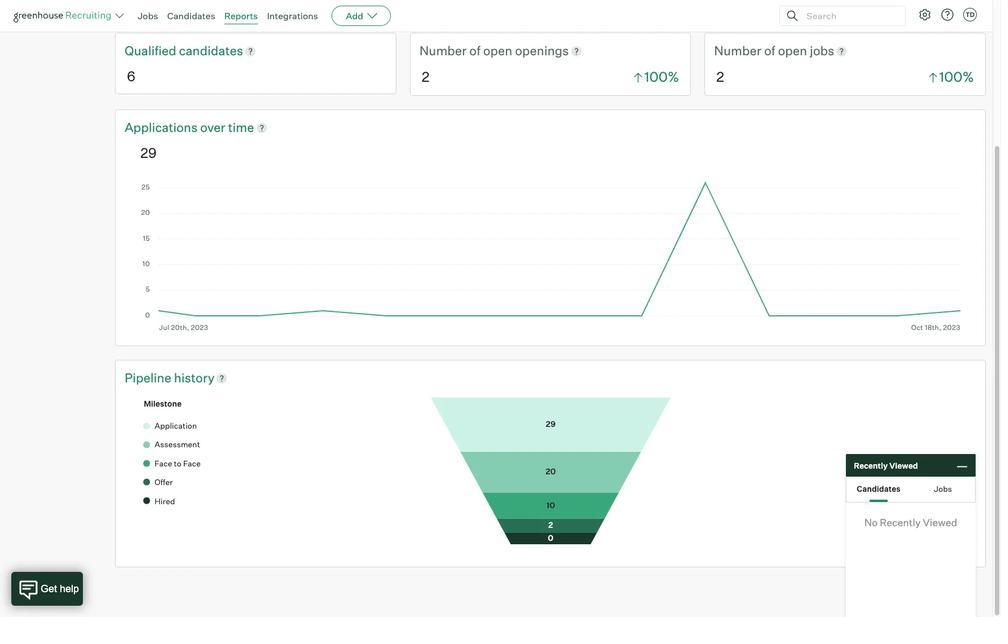 Task type: vqa. For each thing, say whether or not it's contained in the screenshot.
second '2' from right
yes



Task type: locate. For each thing, give the bounding box(es) containing it.
2023
[[180, 15, 200, 25], [307, 15, 327, 25]]

time link
[[228, 119, 254, 136]]

jul
[[122, 15, 134, 25], [281, 15, 293, 25]]

over
[[200, 120, 226, 135]]

2023 right 19, at the top left of page
[[307, 15, 327, 25]]

number
[[420, 43, 467, 58], [715, 43, 762, 58]]

build report
[[27, 12, 73, 22]]

number of open for openings
[[420, 43, 515, 58]]

2 of from the left
[[765, 43, 776, 58]]

jul left 20
[[122, 15, 134, 25]]

0 horizontal spatial open
[[484, 43, 513, 58]]

to
[[241, 15, 249, 25]]

open
[[484, 43, 513, 58], [779, 43, 808, 58]]

jul left 19, at the top left of page
[[281, 15, 293, 25]]

candidates link
[[179, 42, 243, 60]]

1 vertical spatial recently
[[881, 516, 921, 529]]

2
[[422, 69, 430, 86], [717, 69, 725, 86]]

0 horizontal spatial of
[[470, 43, 481, 58]]

jobs up the no recently viewed
[[935, 484, 953, 494]]

1 horizontal spatial jul
[[281, 15, 293, 25]]

0 horizontal spatial 2023
[[180, 15, 200, 25]]

open for jobs
[[779, 43, 808, 58]]

2 for jobs
[[717, 69, 725, 86]]

number of open for jobs
[[715, 43, 810, 58]]

qualified link
[[125, 42, 179, 60]]

1 2023 from the left
[[180, 15, 200, 25]]

integrations link
[[267, 10, 318, 21]]

1 100% from the left
[[645, 69, 680, 86]]

jobs left 18,
[[138, 10, 158, 21]]

0 horizontal spatial number of open
[[420, 43, 515, 58]]

add
[[346, 10, 364, 21]]

applications
[[125, 120, 198, 135]]

number of open
[[420, 43, 515, 58], [715, 43, 810, 58]]

open left jobs
[[779, 43, 808, 58]]

0 horizontal spatial jobs
[[138, 10, 158, 21]]

2023 right 18,
[[180, 15, 200, 25]]

1 horizontal spatial 2023
[[307, 15, 327, 25]]

21
[[266, 15, 274, 25]]

0 horizontal spatial number
[[420, 43, 467, 58]]

0 vertical spatial candidates
[[167, 10, 215, 21]]

configure image
[[919, 8, 932, 21]]

jobs
[[138, 10, 158, 21], [935, 484, 953, 494]]

tab list
[[847, 477, 976, 502]]

oct
[[153, 15, 166, 25]]

0 horizontal spatial -
[[147, 15, 151, 25]]

0 horizontal spatial 100%
[[645, 69, 680, 86]]

1 horizontal spatial of
[[765, 43, 776, 58]]

1 vertical spatial jobs
[[935, 484, 953, 494]]

xychart image
[[141, 179, 961, 332]]

2 number of open from the left
[[715, 43, 810, 58]]

jobs
[[810, 43, 835, 58]]

milestone
[[144, 399, 182, 408]]

1 number from the left
[[420, 43, 467, 58]]

2 100% from the left
[[940, 69, 975, 86]]

1 jul from the left
[[122, 15, 134, 25]]

1 horizontal spatial -
[[276, 15, 279, 25]]

18,
[[168, 15, 179, 25]]

1 horizontal spatial number of open
[[715, 43, 810, 58]]

1 horizontal spatial number
[[715, 43, 762, 58]]

-
[[147, 15, 151, 25], [276, 15, 279, 25]]

0 horizontal spatial 2
[[422, 69, 430, 86]]

candidates
[[179, 43, 243, 58]]

1 vertical spatial candidates
[[858, 484, 901, 494]]

2 2023 from the left
[[307, 15, 327, 25]]

1 2 from the left
[[422, 69, 430, 86]]

pipeline link
[[125, 370, 174, 387]]

of
[[470, 43, 481, 58], [765, 43, 776, 58]]

1 of from the left
[[470, 43, 481, 58]]

1 horizontal spatial 2
[[717, 69, 725, 86]]

1 horizontal spatial 100%
[[940, 69, 975, 86]]

2 open from the left
[[779, 43, 808, 58]]

jul 20 - oct 18, 2023 compared to apr 21 - jul 19, 2023
[[122, 15, 327, 25]]

history
[[174, 370, 215, 385]]

openings
[[515, 43, 569, 58]]

viewed
[[890, 461, 919, 470], [924, 516, 958, 529]]

2 2 from the left
[[717, 69, 725, 86]]

candidates
[[167, 10, 215, 21], [858, 484, 901, 494]]

applications over
[[125, 120, 228, 135]]

1 horizontal spatial candidates
[[858, 484, 901, 494]]

qualified
[[125, 43, 179, 58]]

19,
[[294, 15, 305, 25]]

candidates right the "oct"
[[167, 10, 215, 21]]

1 horizontal spatial jobs
[[935, 484, 953, 494]]

100%
[[645, 69, 680, 86], [940, 69, 975, 86]]

1 horizontal spatial viewed
[[924, 516, 958, 529]]

1 number of open from the left
[[420, 43, 515, 58]]

- right 20
[[147, 15, 151, 25]]

open left openings in the right top of the page
[[484, 43, 513, 58]]

compared
[[202, 15, 239, 25]]

2 number from the left
[[715, 43, 762, 58]]

number for openings
[[420, 43, 467, 58]]

tab list containing candidates
[[847, 477, 976, 502]]

0 vertical spatial viewed
[[890, 461, 919, 470]]

greenhouse recruiting image
[[14, 9, 115, 23]]

1 open from the left
[[484, 43, 513, 58]]

integrations
[[267, 10, 318, 21]]

0 horizontal spatial jul
[[122, 15, 134, 25]]

candidates down recently viewed
[[858, 484, 901, 494]]

reports
[[224, 10, 258, 21]]

1 horizontal spatial open
[[779, 43, 808, 58]]

recently
[[855, 461, 888, 470], [881, 516, 921, 529]]

- right 21
[[276, 15, 279, 25]]



Task type: describe. For each thing, give the bounding box(es) containing it.
report
[[47, 12, 73, 22]]

recently viewed
[[855, 461, 919, 470]]

of for jobs
[[765, 43, 776, 58]]

0 horizontal spatial viewed
[[890, 461, 919, 470]]

apr
[[250, 15, 264, 25]]

reports link
[[224, 10, 258, 21]]

0 vertical spatial jobs
[[138, 10, 158, 21]]

no recently viewed
[[865, 516, 958, 529]]

applications link
[[125, 119, 200, 136]]

open for openings
[[484, 43, 513, 58]]

Search text field
[[804, 8, 896, 24]]

jobs link
[[138, 10, 158, 21]]

time
[[228, 120, 254, 135]]

of for openings
[[470, 43, 481, 58]]

1 vertical spatial viewed
[[924, 516, 958, 529]]

0 vertical spatial recently
[[855, 461, 888, 470]]

20
[[135, 15, 146, 25]]

history link
[[174, 370, 215, 387]]

td button
[[962, 6, 980, 24]]

td
[[966, 11, 975, 19]]

100% for openings
[[645, 69, 680, 86]]

no
[[865, 516, 878, 529]]

2 jul from the left
[[281, 15, 293, 25]]

build
[[27, 12, 46, 22]]

29
[[141, 144, 157, 161]]

pipeline
[[125, 370, 174, 385]]

1 - from the left
[[147, 15, 151, 25]]

build report button
[[14, 7, 86, 27]]

0 horizontal spatial candidates
[[167, 10, 215, 21]]

over link
[[200, 119, 228, 136]]

2 - from the left
[[276, 15, 279, 25]]

candidates link
[[167, 10, 215, 21]]

td button
[[964, 8, 978, 21]]

add button
[[332, 6, 391, 26]]

6
[[127, 68, 135, 85]]

100% for jobs
[[940, 69, 975, 86]]

number for jobs
[[715, 43, 762, 58]]

2 for openings
[[422, 69, 430, 86]]



